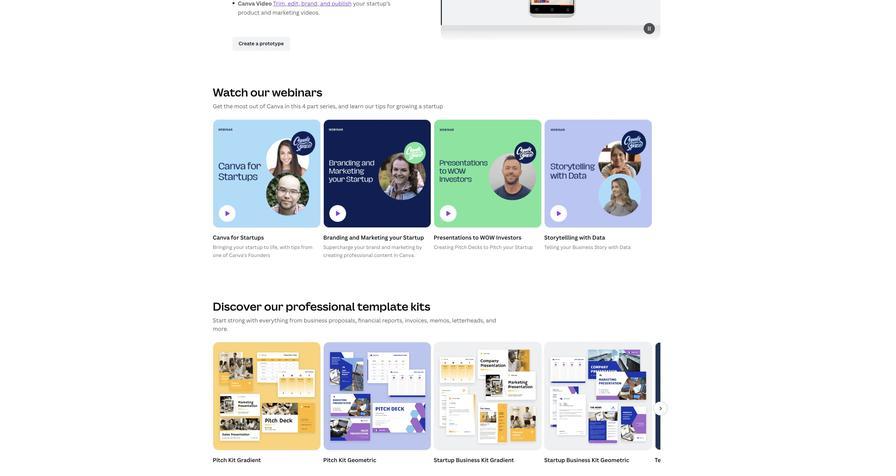 Task type: vqa. For each thing, say whether or not it's contained in the screenshot.
the 'Grade 11'
no



Task type: describe. For each thing, give the bounding box(es) containing it.
wow
[[480, 234, 495, 241]]

watch our webinars get the most out of canva in this 4 part series, and learn our tips for growing a startup
[[213, 85, 443, 110]]

creating
[[434, 244, 454, 251]]

investors
[[496, 234, 522, 241]]

tech branding and events kit gradient link
[[655, 342, 762, 467]]

webinars
[[272, 85, 322, 100]]

and inside watch our webinars get the most out of canva in this 4 part series, and learn our tips for growing a startup
[[338, 102, 349, 110]]

in inside branding and marketing your startup supercharge your brand and marketing by creating professional content in canva.
[[394, 252, 398, 259]]

startups
[[240, 234, 264, 241]]

startup business kit gradient
[[434, 457, 514, 464]]

in inside watch our webinars get the most out of canva in this 4 part series, and learn our tips for growing a startup
[[285, 102, 290, 110]]

your inside your startup's product and marketing videos.
[[353, 0, 365, 7]]

business for startup business kit gradient
[[456, 457, 480, 464]]

more.
[[213, 325, 228, 333]]

canva.
[[399, 252, 415, 259]]

startup business kit gradient link
[[434, 342, 542, 467]]

startup inside watch our webinars get the most out of canva in this 4 part series, and learn our tips for growing a startup
[[423, 102, 443, 110]]

pitch kit geometric link
[[323, 342, 431, 467]]

decks
[[468, 244, 482, 251]]

0 vertical spatial data
[[592, 234, 605, 241]]

startup business kit geometric link
[[544, 342, 652, 467]]

product
[[238, 9, 260, 16]]

content
[[374, 252, 393, 259]]

our for professional
[[264, 299, 283, 314]]

reports,
[[382, 317, 404, 325]]

canva's
[[229, 252, 247, 259]]

with inside discover our professional template kits start strong with everything from business proposals, financial reports, invoices, memos, letterheads, and more.
[[246, 317, 258, 325]]

startup inside branding and marketing your startup supercharge your brand and marketing by creating professional content in canva.
[[403, 234, 424, 241]]

most
[[234, 102, 248, 110]]

your inside canva for startups bringing your startup to life, with tips from one of canva's founders
[[233, 244, 244, 251]]

2 horizontal spatial to
[[484, 244, 489, 251]]

proposals,
[[329, 317, 357, 325]]

to inside canva for startups bringing your startup to life, with tips from one of canva's founders
[[264, 244, 269, 251]]

letterheads,
[[452, 317, 485, 325]]

of inside watch our webinars get the most out of canva in this 4 part series, and learn our tips for growing a startup
[[260, 102, 265, 110]]

startup inside presentations to wow investors creating pitch decks to pitch your startup
[[515, 244, 533, 251]]

from inside canva for startups bringing your startup to life, with tips from one of canva's founders
[[301, 244, 313, 251]]

your startup's product and marketing videos.
[[238, 0, 391, 16]]

invoices,
[[405, 317, 428, 325]]

startup inside canva for startups bringing your startup to life, with tips from one of canva's founders
[[245, 244, 263, 251]]

financial
[[358, 317, 381, 325]]

kit inside the tech branding and events kit gradient 'link'
[[726, 457, 734, 464]]

marketing
[[361, 234, 388, 241]]

branding inside 'link'
[[669, 457, 693, 464]]

4
[[302, 102, 306, 110]]

pitch kit_style2_toolkit 2 image
[[324, 343, 431, 450]]

tech branding and events kit gradient
[[655, 457, 759, 464]]

2 geometric from the left
[[601, 457, 629, 464]]

telling
[[544, 244, 559, 251]]

pitch kit geometric
[[323, 457, 376, 464]]

discover
[[213, 299, 262, 314]]

a
[[419, 102, 422, 110]]

out
[[249, 102, 258, 110]]

startup business_style2_toolkit image
[[545, 343, 652, 450]]

get
[[213, 102, 222, 110]]

life,
[[270, 244, 279, 251]]

business for startup business kit geometric
[[566, 457, 590, 464]]

and up supercharge
[[349, 234, 360, 241]]

events
[[706, 457, 725, 464]]

pitch kit_style1_toolkit 2 image
[[213, 343, 320, 450]]

tips inside watch our webinars get the most out of canva in this 4 part series, and learn our tips for growing a startup
[[376, 102, 386, 110]]

your up canva.
[[389, 234, 402, 241]]

learn
[[350, 102, 364, 110]]

this
[[291, 102, 301, 110]]

for inside watch our webinars get the most out of canva in this 4 part series, and learn our tips for growing a startup
[[387, 102, 395, 110]]

storytellling
[[544, 234, 578, 241]]

and up content
[[381, 244, 390, 251]]



Task type: locate. For each thing, give the bounding box(es) containing it.
marketing
[[273, 9, 299, 16], [392, 244, 415, 251]]

0 horizontal spatial tips
[[291, 244, 300, 251]]

and inside discover our professional template kits start strong with everything from business proposals, financial reports, invoices, memos, letterheads, and more.
[[486, 317, 496, 325]]

0 horizontal spatial data
[[592, 234, 605, 241]]

0 vertical spatial from
[[301, 244, 313, 251]]

4 kit from the left
[[592, 457, 599, 464]]

professional
[[344, 252, 373, 259], [286, 299, 355, 314]]

to down wow
[[484, 244, 489, 251]]

canva inside watch our webinars get the most out of canva in this 4 part series, and learn our tips for growing a startup
[[267, 102, 283, 110]]

of inside canva for startups bringing your startup to life, with tips from one of canva's founders
[[223, 252, 228, 259]]

presentations to wow investors creating pitch decks to pitch your startup
[[434, 234, 533, 251]]

startup inside startup business kit geometric link
[[544, 457, 565, 464]]

brand
[[366, 244, 380, 251]]

series,
[[320, 102, 337, 110]]

canva left this
[[267, 102, 283, 110]]

kit inside pitch kit gradient link
[[228, 457, 236, 464]]

0 vertical spatial for
[[387, 102, 395, 110]]

1 horizontal spatial for
[[387, 102, 395, 110]]

branding up supercharge
[[323, 234, 348, 241]]

presentations
[[434, 234, 472, 241]]

1 horizontal spatial marketing
[[392, 244, 415, 251]]

startup's
[[367, 0, 391, 7]]

our up out
[[250, 85, 270, 100]]

from left business
[[289, 317, 302, 325]]

kit inside startup business kit geometric link
[[592, 457, 599, 464]]

1 horizontal spatial startup
[[423, 102, 443, 110]]

0 horizontal spatial gradient
[[237, 457, 261, 464]]

startup up founders
[[245, 244, 263, 251]]

1 vertical spatial professional
[[286, 299, 355, 314]]

from left supercharge
[[301, 244, 313, 251]]

and right product
[[261, 9, 271, 16]]

3 kit from the left
[[481, 457, 489, 464]]

to
[[473, 234, 479, 241], [264, 244, 269, 251], [484, 244, 489, 251]]

canva
[[267, 102, 283, 110], [213, 234, 230, 241]]

start
[[213, 317, 226, 325]]

growing
[[396, 102, 417, 110]]

0 horizontal spatial marketing
[[273, 9, 299, 16]]

with
[[579, 234, 591, 241], [280, 244, 290, 251], [608, 244, 619, 251], [246, 317, 258, 325]]

0 horizontal spatial for
[[231, 234, 239, 241]]

gradient inside 'link'
[[735, 457, 759, 464]]

pitch kit gradient link
[[213, 342, 321, 467]]

your inside storytellling with data telling your business story with data
[[561, 244, 571, 251]]

0 vertical spatial canva
[[267, 102, 283, 110]]

our up everything
[[264, 299, 283, 314]]

0 horizontal spatial geometric
[[348, 457, 376, 464]]

kit
[[228, 457, 236, 464], [339, 457, 346, 464], [481, 457, 489, 464], [592, 457, 599, 464], [726, 457, 734, 464]]

story
[[594, 244, 607, 251]]

kits
[[411, 299, 430, 314]]

from
[[301, 244, 313, 251], [289, 317, 302, 325]]

and left events
[[695, 457, 705, 464]]

marketing inside branding and marketing your startup supercharge your brand and marketing by creating professional content in canva.
[[392, 244, 415, 251]]

marketing inside your startup's product and marketing videos.
[[273, 9, 299, 16]]

startup business kit geometric
[[544, 457, 629, 464]]

kit inside pitch kit geometric link
[[339, 457, 346, 464]]

marketing up canva.
[[392, 244, 415, 251]]

1 vertical spatial startup
[[245, 244, 263, 251]]

1 vertical spatial data
[[620, 244, 631, 251]]

memos,
[[430, 317, 451, 325]]

canva for startups bringing your startup to life, with tips from one of canva's founders
[[213, 234, 313, 259]]

1 vertical spatial in
[[394, 252, 398, 259]]

your up 'canva's'
[[233, 244, 244, 251]]

startup business_style1_toolkit image
[[434, 343, 541, 450]]

1 horizontal spatial tips
[[376, 102, 386, 110]]

our right learn
[[365, 102, 374, 110]]

0 vertical spatial branding
[[323, 234, 348, 241]]

and right letterheads,
[[486, 317, 496, 325]]

for inside canva for startups bringing your startup to life, with tips from one of canva's founders
[[231, 234, 239, 241]]

1 vertical spatial branding
[[669, 457, 693, 464]]

template
[[357, 299, 408, 314]]

1 horizontal spatial geometric
[[601, 457, 629, 464]]

of right out
[[260, 102, 265, 110]]

branding right tech at the bottom right
[[669, 457, 693, 464]]

startup
[[423, 102, 443, 110], [245, 244, 263, 251]]

0 horizontal spatial canva
[[213, 234, 230, 241]]

our
[[250, 85, 270, 100], [365, 102, 374, 110], [264, 299, 283, 314]]

0 vertical spatial professional
[[344, 252, 373, 259]]

1 vertical spatial for
[[231, 234, 239, 241]]

tips
[[376, 102, 386, 110], [291, 244, 300, 251]]

1 horizontal spatial gradient
[[490, 457, 514, 464]]

with right story
[[608, 244, 619, 251]]

2 vertical spatial our
[[264, 299, 283, 314]]

0 vertical spatial of
[[260, 102, 265, 110]]

and
[[261, 9, 271, 16], [338, 102, 349, 110], [349, 234, 360, 241], [381, 244, 390, 251], [486, 317, 496, 325], [695, 457, 705, 464]]

your left startup's
[[353, 0, 365, 7]]

for up bringing
[[231, 234, 239, 241]]

0 vertical spatial tips
[[376, 102, 386, 110]]

tips right life,
[[291, 244, 300, 251]]

to up decks
[[473, 234, 479, 241]]

pitch
[[455, 244, 467, 251], [490, 244, 502, 251], [213, 457, 227, 464], [323, 457, 337, 464]]

data
[[592, 234, 605, 241], [620, 244, 631, 251]]

gradient
[[237, 457, 261, 464], [490, 457, 514, 464], [735, 457, 759, 464]]

startup inside startup business kit gradient link
[[434, 457, 455, 464]]

watch
[[213, 85, 248, 100]]

one
[[213, 252, 222, 259]]

creating
[[323, 252, 343, 259]]

1 geometric from the left
[[348, 457, 376, 464]]

1 horizontal spatial to
[[473, 234, 479, 241]]

by
[[416, 244, 422, 251]]

discover our professional template kits start strong with everything from business proposals, financial reports, invoices, memos, letterheads, and more.
[[213, 299, 496, 333]]

startup right "a"
[[423, 102, 443, 110]]

professional inside branding and marketing your startup supercharge your brand and marketing by creating professional content in canva.
[[344, 252, 373, 259]]

for left growing
[[387, 102, 395, 110]]

0 horizontal spatial branding
[[323, 234, 348, 241]]

canva up bringing
[[213, 234, 230, 241]]

with inside canva for startups bringing your startup to life, with tips from one of canva's founders
[[280, 244, 290, 251]]

data right story
[[620, 244, 631, 251]]

1 vertical spatial our
[[365, 102, 374, 110]]

1 horizontal spatial branding
[[669, 457, 693, 464]]

0 horizontal spatial of
[[223, 252, 228, 259]]

your down storytellling
[[561, 244, 571, 251]]

your inside presentations to wow investors creating pitch decks to pitch your startup
[[503, 244, 514, 251]]

strong
[[228, 317, 245, 325]]

business
[[573, 244, 593, 251], [456, 457, 480, 464], [566, 457, 590, 464]]

our for webinars
[[250, 85, 270, 100]]

and inside your startup's product and marketing videos.
[[261, 9, 271, 16]]

everything
[[259, 317, 288, 325]]

tech
[[655, 457, 668, 464]]

2 horizontal spatial gradient
[[735, 457, 759, 464]]

1 vertical spatial from
[[289, 317, 302, 325]]

to left life,
[[264, 244, 269, 251]]

1 horizontal spatial of
[[260, 102, 265, 110]]

1 vertical spatial tips
[[291, 244, 300, 251]]

bringing
[[213, 244, 232, 251]]

branding inside branding and marketing your startup supercharge your brand and marketing by creating professional content in canva.
[[323, 234, 348, 241]]

1 vertical spatial marketing
[[392, 244, 415, 251]]

professional up business
[[286, 299, 355, 314]]

the
[[224, 102, 233, 110]]

and left learn
[[338, 102, 349, 110]]

and inside 'link'
[[695, 457, 705, 464]]

pitch kit gradient
[[213, 457, 261, 464]]

0 horizontal spatial startup
[[245, 244, 263, 251]]

videos.
[[301, 9, 320, 16]]

in left canva.
[[394, 252, 398, 259]]

founders
[[248, 252, 270, 259]]

for
[[387, 102, 395, 110], [231, 234, 239, 241]]

with right life,
[[280, 244, 290, 251]]

tips right learn
[[376, 102, 386, 110]]

of
[[260, 102, 265, 110], [223, 252, 228, 259]]

0 vertical spatial in
[[285, 102, 290, 110]]

tips inside canva for startups bringing your startup to life, with tips from one of canva's founders
[[291, 244, 300, 251]]

startup
[[403, 234, 424, 241], [515, 244, 533, 251], [434, 457, 455, 464], [544, 457, 565, 464]]

1 horizontal spatial in
[[394, 252, 398, 259]]

1 kit from the left
[[228, 457, 236, 464]]

1 horizontal spatial canva
[[267, 102, 283, 110]]

branding marketing events_style1_toolkit 2 image
[[655, 343, 762, 450]]

branding and marketing your startup supercharge your brand and marketing by creating professional content in canva.
[[323, 234, 424, 259]]

1 horizontal spatial data
[[620, 244, 631, 251]]

business inside storytellling with data telling your business story with data
[[573, 244, 593, 251]]

in left this
[[285, 102, 290, 110]]

2 gradient from the left
[[490, 457, 514, 464]]

3 gradient from the left
[[735, 457, 759, 464]]

professional inside discover our professional template kits start strong with everything from business proposals, financial reports, invoices, memos, letterheads, and more.
[[286, 299, 355, 314]]

from inside discover our professional template kits start strong with everything from business proposals, financial reports, invoices, memos, letterheads, and more.
[[289, 317, 302, 325]]

with right storytellling
[[579, 234, 591, 241]]

0 horizontal spatial to
[[264, 244, 269, 251]]

in
[[285, 102, 290, 110], [394, 252, 398, 259]]

0 horizontal spatial in
[[285, 102, 290, 110]]

1 vertical spatial of
[[223, 252, 228, 259]]

0 vertical spatial marketing
[[273, 9, 299, 16]]

1 gradient from the left
[[237, 457, 261, 464]]

marketing left 'videos.'
[[273, 9, 299, 16]]

0 vertical spatial startup
[[423, 102, 443, 110]]

supercharge
[[323, 244, 353, 251]]

of right one
[[223, 252, 228, 259]]

geometric
[[348, 457, 376, 464], [601, 457, 629, 464]]

your down investors
[[503, 244, 514, 251]]

kit inside startup business kit gradient link
[[481, 457, 489, 464]]

professional down brand
[[344, 252, 373, 259]]

storytellling with data telling your business story with data
[[544, 234, 631, 251]]

with right strong
[[246, 317, 258, 325]]

part
[[307, 102, 318, 110]]

business
[[304, 317, 327, 325]]

5 kit from the left
[[726, 457, 734, 464]]

your left brand
[[354, 244, 365, 251]]

your
[[353, 0, 365, 7], [389, 234, 402, 241], [233, 244, 244, 251], [354, 244, 365, 251], [503, 244, 514, 251], [561, 244, 571, 251]]

0 vertical spatial our
[[250, 85, 270, 100]]

data up story
[[592, 234, 605, 241]]

2 kit from the left
[[339, 457, 346, 464]]

our inside discover our professional template kits start strong with everything from business proposals, financial reports, invoices, memos, letterheads, and more.
[[264, 299, 283, 314]]

canva inside canva for startups bringing your startup to life, with tips from one of canva's founders
[[213, 234, 230, 241]]

branding
[[323, 234, 348, 241], [669, 457, 693, 464]]

1 vertical spatial canva
[[213, 234, 230, 241]]



